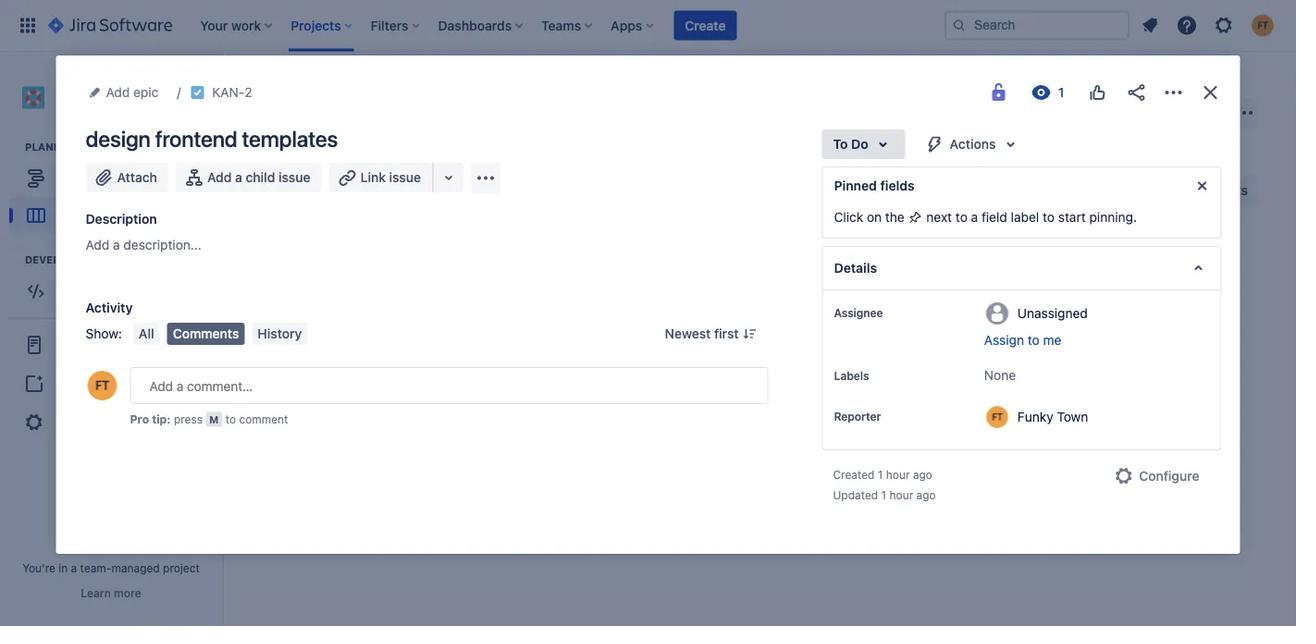 Task type: vqa. For each thing, say whether or not it's contained in the screenshot.
'Project' inside the The My Kanban Project Software Project
yes



Task type: locate. For each thing, give the bounding box(es) containing it.
link issue
[[360, 170, 421, 185]]

pages
[[102, 338, 139, 353]]

task image
[[190, 85, 205, 100], [275, 336, 290, 350]]

add inside group
[[56, 376, 80, 392]]

2
[[245, 85, 252, 100]]

add app image
[[475, 167, 497, 189]]

funky
[[1018, 409, 1054, 424]]

task image left kan-1 link
[[275, 336, 290, 350]]

label
[[1011, 210, 1039, 225]]

2 vertical spatial 1
[[881, 488, 886, 501]]

0 horizontal spatial kan-
[[212, 85, 245, 100]]

on
[[867, 210, 882, 225]]

design
[[86, 126, 151, 152]]

1 right history button
[[326, 337, 332, 349]]

project right managed
[[163, 562, 200, 575]]

insights image
[[1174, 179, 1196, 202]]

add a child issue button
[[176, 163, 322, 192]]

description...
[[123, 237, 202, 253]]

kan- inside "kan-2" 'link'
[[212, 85, 245, 100]]

1 issue from the left
[[279, 170, 310, 185]]

board link
[[9, 197, 213, 234]]

newest first image
[[742, 327, 757, 341]]

jira software image
[[48, 14, 172, 37], [48, 14, 172, 37]]

to left me
[[1028, 333, 1040, 348]]

kanban
[[77, 81, 124, 97]]

design frontend templates dialog
[[56, 56, 1240, 554]]

add epic button
[[86, 81, 164, 104]]

add for add epic
[[106, 85, 130, 100]]

configure
[[1139, 469, 1199, 484]]

issue right link
[[389, 170, 421, 185]]

funky town
[[1018, 409, 1088, 424]]

project settings link
[[7, 403, 215, 443]]

1 vertical spatial task image
[[275, 336, 290, 350]]

project right kanban on the top
[[127, 81, 172, 97]]

ago right updated
[[916, 488, 936, 501]]

attach
[[117, 170, 157, 185]]

code
[[58, 284, 90, 299]]

0 vertical spatial task image
[[190, 85, 205, 100]]

pinned fields
[[834, 178, 915, 193]]

to right the next
[[956, 210, 968, 225]]

0 vertical spatial hour
[[886, 468, 910, 481]]

1 for kan-
[[326, 337, 332, 349]]

insights
[[1200, 183, 1248, 198]]

a
[[235, 170, 242, 185], [971, 210, 978, 225], [113, 237, 120, 253], [71, 562, 77, 575]]

issue
[[279, 170, 310, 185], [389, 170, 421, 185]]

group
[[7, 318, 215, 449]]

project down the add shortcut
[[56, 415, 99, 430]]

a right in
[[71, 562, 77, 575]]

project pages link
[[7, 325, 215, 366]]

menu bar containing all
[[129, 323, 311, 345]]

pinning.
[[1089, 210, 1137, 225]]

vote options: no one has voted for this issue yet. image
[[1087, 81, 1109, 104]]

Search field
[[945, 11, 1130, 40]]

0 horizontal spatial project
[[105, 101, 142, 114]]

1 vertical spatial ago
[[916, 488, 936, 501]]

0 vertical spatial project
[[127, 81, 172, 97]]

0 horizontal spatial issue
[[279, 170, 310, 185]]

project
[[105, 101, 142, 114], [163, 562, 200, 575]]

project for project settings
[[56, 415, 99, 430]]

1 inside kan-1 link
[[326, 337, 332, 349]]

none
[[984, 368, 1016, 383]]

add down board link
[[86, 237, 109, 253]]

labels pin to top. only you can see pinned fields. image
[[873, 368, 888, 383]]

attach button
[[86, 163, 168, 192]]

1 right updated
[[881, 488, 886, 501]]

kan- inside kan-1 link
[[297, 337, 326, 349]]

link web pages and more image
[[438, 167, 460, 189]]

add left the profile image of funky town
[[56, 376, 80, 392]]

add inside popup button
[[106, 85, 130, 100]]

a down description
[[113, 237, 120, 253]]

add epic
[[106, 85, 158, 100]]

1 horizontal spatial kan-
[[297, 337, 326, 349]]

0 vertical spatial 1
[[326, 337, 332, 349]]

kan- for 1
[[297, 337, 326, 349]]

frontend
[[155, 126, 237, 152]]

1 horizontal spatial issue
[[389, 170, 421, 185]]

fields
[[880, 178, 915, 193]]

add down design frontend templates
[[207, 170, 232, 185]]

newest
[[665, 326, 711, 341]]

project down add epic
[[105, 101, 142, 114]]

all
[[139, 326, 154, 341]]

created 1 hour ago updated 1 hour ago
[[833, 468, 936, 501]]

link issue button
[[329, 163, 434, 192]]

kan-
[[212, 85, 245, 100], [297, 337, 326, 349]]

hour right updated
[[890, 488, 913, 501]]

0 vertical spatial kan-
[[212, 85, 245, 100]]

1 vertical spatial project
[[163, 562, 200, 575]]

2 vertical spatial project
[[56, 415, 99, 430]]

funky town image
[[385, 176, 414, 205]]

kan-1
[[297, 337, 332, 349]]

created
[[833, 468, 875, 481]]

hour right created
[[886, 468, 910, 481]]

to right m
[[225, 413, 236, 426]]

ago
[[913, 468, 932, 481], [916, 488, 936, 501]]

1 vertical spatial project
[[56, 338, 99, 353]]

search image
[[952, 18, 967, 33]]

project
[[127, 81, 172, 97], [56, 338, 99, 353], [56, 415, 99, 430]]

add left "epic"
[[106, 85, 130, 100]]

assignee
[[834, 306, 883, 319]]

star kan board image
[[1194, 102, 1217, 124]]

comments button
[[167, 323, 245, 345]]

ago right created
[[913, 468, 932, 481]]

0 vertical spatial ago
[[913, 468, 932, 481]]

kan-2 link
[[212, 81, 252, 104]]

history button
[[252, 323, 308, 345]]

add shortcut
[[56, 376, 134, 392]]

add
[[106, 85, 130, 100], [207, 170, 232, 185], [86, 237, 109, 253], [56, 376, 80, 392]]

add for add a description...
[[86, 237, 109, 253]]

project up the add shortcut
[[56, 338, 99, 353]]

1 right created
[[878, 468, 883, 481]]

1 vertical spatial kan-
[[297, 337, 326, 349]]

issue right the child
[[279, 170, 310, 185]]

to do
[[833, 136, 868, 152]]

add a child issue
[[207, 170, 310, 185]]

project pages
[[56, 338, 139, 353]]

a left the child
[[235, 170, 242, 185]]

task image left "kan-2" 'link'
[[190, 85, 205, 100]]

first
[[714, 326, 739, 341]]

1
[[326, 337, 332, 349], [878, 468, 883, 481], [881, 488, 886, 501]]

0 vertical spatial project
[[105, 101, 142, 114]]

to left start
[[1043, 210, 1055, 225]]

menu bar
[[129, 323, 311, 345]]

project inside my kanban project software project
[[127, 81, 172, 97]]

description
[[86, 211, 157, 227]]

kan
[[261, 113, 305, 139]]

you're in a team-managed project
[[22, 562, 200, 575]]

0 horizontal spatial task image
[[190, 85, 205, 100]]

1 vertical spatial 1
[[878, 468, 883, 481]]

code link
[[9, 273, 213, 310]]



Task type: describe. For each thing, give the bounding box(es) containing it.
configure link
[[1102, 462, 1211, 491]]

add people image
[[427, 179, 450, 202]]

next to a field label to start pinning.
[[923, 210, 1137, 225]]

tip:
[[152, 413, 171, 426]]

field
[[982, 210, 1007, 225]]

to do button
[[822, 130, 905, 159]]

a left field
[[971, 210, 978, 225]]

task image
[[275, 418, 290, 433]]

next
[[926, 210, 952, 225]]

1 horizontal spatial task image
[[275, 336, 290, 350]]

details element
[[822, 246, 1222, 291]]

create button
[[674, 11, 737, 40]]

2 issue from the left
[[389, 170, 421, 185]]

learn
[[81, 587, 111, 600]]

learn more button
[[81, 586, 141, 600]]

hide message image
[[1191, 175, 1213, 197]]

you're
[[22, 562, 55, 575]]

board
[[58, 208, 94, 223]]

done
[[795, 254, 827, 267]]

in
[[59, 562, 68, 575]]

share image
[[1125, 81, 1148, 104]]

Add a comment… field
[[130, 367, 768, 404]]

development group
[[9, 253, 221, 316]]

newest first button
[[654, 323, 768, 345]]

create
[[685, 18, 726, 33]]

software
[[56, 101, 102, 114]]

assignee pin to top. only you can see pinned fields. image
[[887, 305, 901, 320]]

kan- for 2
[[212, 85, 245, 100]]

create banner
[[0, 0, 1296, 52]]

start
[[1058, 210, 1086, 225]]

create column image
[[1045, 242, 1068, 265]]

learn more
[[81, 587, 141, 600]]

more
[[114, 587, 141, 600]]

child
[[246, 170, 275, 185]]

me
[[1043, 333, 1062, 348]]

add for add a child issue
[[207, 170, 232, 185]]

town
[[1057, 409, 1088, 424]]

history
[[258, 326, 302, 341]]

1 horizontal spatial project
[[163, 562, 200, 575]]

activity
[[86, 300, 133, 315]]

comments
[[173, 326, 239, 341]]

assign
[[984, 333, 1024, 348]]

my
[[56, 81, 74, 97]]

project settings
[[56, 415, 150, 430]]

automations menu button icon image
[[1163, 101, 1185, 124]]

click
[[834, 210, 863, 225]]

project for project pages
[[56, 338, 99, 353]]

newest first
[[665, 326, 739, 341]]

unassigned
[[1018, 305, 1088, 321]]

my kanban project software project
[[56, 81, 172, 114]]

labels
[[834, 369, 869, 382]]

updated
[[833, 488, 878, 501]]

board
[[310, 113, 366, 139]]

details
[[834, 260, 877, 276]]

all button
[[133, 323, 160, 345]]

a inside button
[[235, 170, 242, 185]]

show:
[[86, 326, 122, 341]]

assign to me button
[[984, 331, 1202, 350]]

link
[[360, 170, 386, 185]]

shortcut
[[84, 376, 134, 392]]

group containing project pages
[[7, 318, 215, 449]]

menu bar inside design frontend templates dialog
[[129, 323, 311, 345]]

to
[[833, 136, 848, 152]]

copy link to issue image
[[249, 84, 263, 99]]

timeline
[[58, 171, 109, 186]]

kan-2
[[212, 85, 252, 100]]

project inside my kanban project software project
[[105, 101, 142, 114]]

team-
[[80, 562, 111, 575]]

reporter
[[834, 410, 881, 423]]

add for add shortcut
[[56, 376, 80, 392]]

epic
[[133, 85, 158, 100]]

design frontend templates
[[86, 126, 338, 152]]

press
[[174, 413, 203, 426]]

planning
[[25, 141, 80, 153]]

comment
[[239, 413, 288, 426]]

to inside button
[[1028, 333, 1040, 348]]

pro tip: press m to comment
[[130, 413, 288, 426]]

reporter pin to top. only you can see pinned fields. image
[[885, 409, 900, 424]]

profile image of funky town image
[[87, 371, 117, 401]]

templates
[[242, 126, 338, 152]]

click on the
[[834, 210, 908, 225]]

1 vertical spatial hour
[[890, 488, 913, 501]]

add shortcut button
[[7, 366, 215, 403]]

m
[[209, 414, 219, 426]]

managed
[[111, 562, 160, 575]]

pinned
[[834, 178, 877, 193]]

add a description...
[[86, 237, 202, 253]]

actions image
[[1162, 81, 1185, 104]]

kan-1 link
[[297, 335, 332, 351]]

close image
[[1199, 81, 1222, 104]]

Search this board text field
[[261, 174, 346, 207]]

the
[[885, 210, 905, 225]]

kan board
[[261, 113, 366, 139]]

1 for created
[[878, 468, 883, 481]]

pro
[[130, 413, 149, 426]]

actions button
[[913, 130, 1033, 159]]

do
[[851, 136, 868, 152]]

planning group
[[9, 140, 221, 240]]

actions
[[950, 136, 996, 152]]

settings
[[102, 415, 150, 430]]

timeline link
[[9, 160, 213, 197]]

insights button
[[1163, 176, 1259, 205]]

primary element
[[11, 0, 945, 51]]



